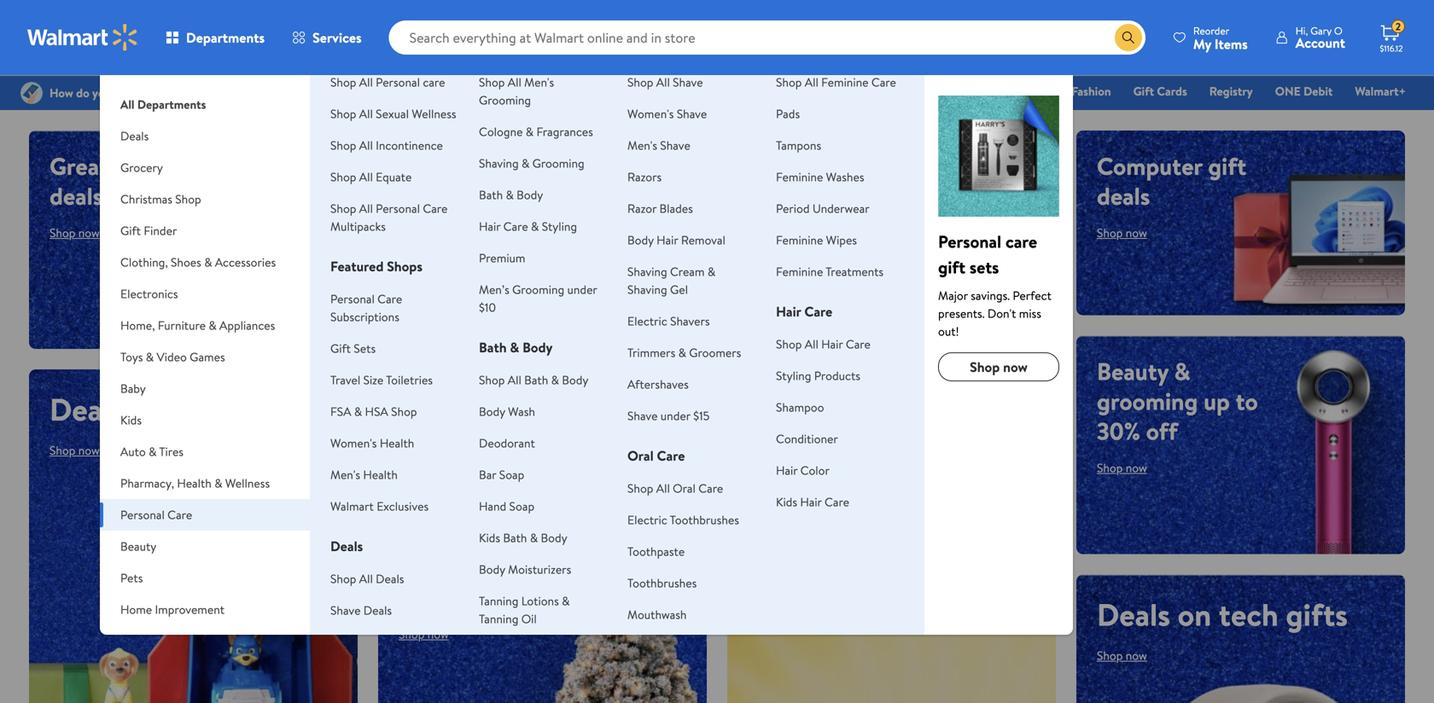 Task type: describe. For each thing, give the bounding box(es) containing it.
baby
[[120, 380, 146, 397]]

care inside personal care subscriptions
[[378, 291, 402, 307]]

personal for personal care subscriptions
[[330, 291, 375, 307]]

shop all equate link
[[330, 169, 412, 185]]

feminine washes link
[[776, 169, 864, 185]]

one
[[1275, 83, 1301, 99]]

shave under $15 link
[[628, 408, 710, 424]]

men's for men's health
[[330, 467, 360, 483]]

& inside the pharmacy, health & wellness dropdown button
[[214, 475, 222, 492]]

& inside grocery & essentials link
[[602, 83, 610, 99]]

cards
[[1157, 83, 1187, 99]]

beauty for beauty & grooming up to 30% off
[[1097, 355, 1169, 388]]

shop all sexual wellness
[[330, 105, 456, 122]]

gift finder for gift finder link
[[685, 83, 743, 99]]

grooming inside men's grooming under $10
[[512, 281, 564, 298]]

under inside men's grooming under $10
[[567, 281, 597, 298]]

period
[[776, 200, 810, 217]]

tanning lotions & tanning oil link
[[479, 593, 570, 627]]

deals for beauty & grooming up to 30% off
[[1097, 179, 1150, 213]]

kids button
[[100, 405, 310, 436]]

shop all deals link
[[330, 571, 404, 587]]

shop all shave link
[[628, 74, 703, 90]]

walmart exclusives
[[330, 498, 429, 515]]

65%
[[830, 551, 885, 593]]

off for up to 30% off seasonal decor
[[512, 551, 544, 584]]

gift for gift finder link
[[685, 83, 706, 99]]

shop now link for great home deals
[[50, 225, 100, 241]]

christmas for 'christmas shop' link
[[765, 83, 818, 99]]

perfect
[[1013, 287, 1052, 304]]

toothbrushes link
[[628, 575, 697, 592]]

feminine for feminine wipes
[[776, 232, 823, 248]]

christmas shop for christmas shop dropdown button
[[120, 191, 201, 207]]

aftershaves
[[628, 376, 689, 393]]

grooming
[[1097, 385, 1198, 418]]

out!
[[938, 323, 959, 340]]

1 horizontal spatial oral
[[673, 480, 696, 497]]

size
[[363, 372, 384, 388]]

electric for electric shavers
[[628, 313, 667, 330]]

now for deals on toy gifts
[[78, 442, 100, 459]]

tampons link
[[776, 137, 821, 154]]

men's for men's shave
[[628, 137, 657, 154]]

1 vertical spatial toothbrushes
[[628, 575, 697, 592]]

featured shops
[[330, 257, 423, 276]]

0 horizontal spatial oral
[[628, 446, 654, 465]]

reorder my items
[[1193, 23, 1248, 53]]

tires
[[159, 444, 184, 460]]

all for shop all feminine care
[[805, 74, 819, 90]]

2 tanning from the top
[[479, 611, 519, 627]]

personal inside shop all personal care multipacks
[[376, 200, 420, 217]]

home for home
[[1018, 83, 1049, 99]]

care left toy
[[872, 74, 896, 90]]

pets
[[120, 570, 143, 587]]

all for shop all men's grooming
[[508, 74, 521, 90]]

men's shave
[[628, 137, 690, 154]]

0 horizontal spatial care
[[423, 74, 445, 90]]

up for up to 65% off
[[748, 551, 787, 593]]

computer
[[1097, 149, 1203, 183]]

great home deals
[[50, 149, 172, 213]]

beauty for beauty
[[120, 538, 156, 555]]

electric toothbrushes link
[[628, 512, 739, 528]]

men's grooming under $10
[[479, 281, 597, 316]]

feminine wipes
[[776, 232, 857, 248]]

toothpaste link
[[628, 543, 685, 560]]

deals button
[[100, 120, 310, 152]]

period underwear
[[776, 200, 870, 217]]

registry
[[1209, 83, 1253, 99]]

feminine treatments link
[[776, 263, 884, 280]]

shop all hair care
[[776, 336, 871, 353]]

shop all feminine care link
[[776, 74, 896, 90]]

women's for women's health
[[330, 435, 377, 452]]

care up the electric toothbrushes
[[699, 480, 723, 497]]

kids for bath & body
[[479, 530, 500, 546]]

personal for personal care
[[120, 507, 165, 523]]

deals on tech gifts
[[1097, 593, 1348, 636]]

men's
[[479, 281, 509, 298]]

deodorant link
[[479, 435, 535, 452]]

bath up wash
[[524, 372, 548, 388]]

seasonal
[[399, 581, 486, 614]]

toys & video games
[[120, 349, 225, 365]]

trimmers & groomers
[[628, 344, 741, 361]]

grocery for grocery & essentials
[[557, 83, 599, 99]]

multipacks
[[330, 218, 386, 235]]

personal for personal care gift sets major savings. perfect presents. don't miss out!
[[938, 230, 1002, 254]]

fashion
[[1072, 83, 1111, 99]]

walmart
[[330, 498, 374, 515]]

shaving for shaving cream & shaving gel
[[628, 263, 667, 280]]

exclusives
[[377, 498, 429, 515]]

soap for hand soap
[[509, 498, 535, 515]]

christmas for christmas shop dropdown button
[[120, 191, 172, 207]]

registry link
[[1202, 82, 1261, 100]]

reorder
[[1193, 23, 1230, 38]]

gift finder for gift finder dropdown button
[[120, 222, 177, 239]]

electric toothbrushes
[[628, 512, 739, 528]]

$116.12
[[1380, 43, 1403, 54]]

shop all personal care multipacks link
[[330, 200, 448, 235]]

& inside 'tanning lotions & tanning oil'
[[562, 593, 570, 610]]

health for women's
[[380, 435, 414, 452]]

gift inside the personal care gift sets major savings. perfect presents. don't miss out!
[[938, 255, 966, 279]]

walmart+ link
[[1347, 82, 1414, 100]]

bath & body link
[[479, 187, 543, 203]]

gift inside computer gift deals
[[1208, 149, 1247, 183]]

home,
[[120, 317, 155, 334]]

soap for bar soap
[[499, 467, 524, 483]]

decor
[[492, 581, 551, 614]]

departments inside all departments link
[[137, 96, 206, 113]]

oil
[[521, 611, 537, 627]]

2 bath & body from the top
[[479, 338, 553, 357]]

kids inside dropdown button
[[120, 412, 142, 429]]

gel
[[670, 281, 688, 298]]

pads
[[776, 105, 800, 122]]

shoes
[[171, 254, 201, 271]]

shaving & grooming
[[479, 155, 585, 172]]

home for home improvement
[[120, 601, 152, 618]]

to inside beauty & grooming up to 30% off
[[1236, 385, 1258, 418]]

gifts for deals on toy gifts
[[222, 388, 284, 431]]

care down the color
[[825, 494, 849, 511]]

feminine for feminine washes
[[776, 169, 823, 185]]

shave up women's shave link
[[673, 74, 703, 90]]

gift finder link
[[678, 82, 751, 100]]

sets
[[354, 340, 376, 357]]

& inside home, furniture & appliances dropdown button
[[209, 317, 217, 334]]

shaving cream & shaving gel link
[[628, 263, 716, 298]]

shave down women's shave link
[[660, 137, 690, 154]]

shop inside shop all men's grooming
[[479, 74, 505, 90]]

kids hair care
[[776, 494, 849, 511]]

o
[[1334, 23, 1343, 38]]

shop all feminine care
[[776, 74, 896, 90]]

shop now for deals on toy gifts
[[50, 442, 100, 459]]

sets
[[970, 255, 999, 279]]

electric for electric toothbrushes
[[628, 512, 667, 528]]

1 horizontal spatial under
[[661, 408, 691, 424]]

walmart+
[[1355, 83, 1406, 99]]

shop all hair care link
[[776, 336, 871, 353]]

shop now link for beauty & grooming up to 30% off
[[1097, 460, 1147, 476]]

improvement
[[155, 601, 225, 618]]

all for shop all sexual wellness
[[359, 105, 373, 122]]

now for beauty & grooming up to 30% off
[[1126, 460, 1147, 476]]

accessories
[[215, 254, 276, 271]]

deals for deals on toy gifts
[[50, 179, 103, 213]]

all for shop all bath & body
[[508, 372, 521, 388]]

departments button
[[152, 17, 278, 58]]

& inside toys & video games dropdown button
[[146, 349, 154, 365]]

pharmacy, health & wellness button
[[100, 468, 310, 499]]

care inside the personal care gift sets major savings. perfect presents. don't miss out!
[[1006, 230, 1037, 254]]

gift sets
[[330, 340, 376, 357]]

groomers
[[689, 344, 741, 361]]

mouthwash link
[[628, 607, 687, 623]]

hair up shop all hair care
[[776, 302, 801, 321]]

& inside clothing, shoes & accessories dropdown button
[[204, 254, 212, 271]]

& inside shaving cream & shaving gel
[[708, 263, 716, 280]]

premium link
[[479, 250, 525, 266]]

women's shave link
[[628, 105, 707, 122]]

all for shop all deals
[[359, 571, 373, 587]]

finder for gift finder link
[[709, 83, 743, 99]]

shop now for deals on tech gifts
[[1097, 648, 1147, 664]]

0 vertical spatial styling
[[542, 218, 577, 235]]

to for up to 65% off
[[794, 551, 823, 593]]

gifts for deals on tech gifts
[[1286, 593, 1348, 636]]

electronics for electronics link
[[869, 83, 927, 99]]

shop now for beauty & grooming up to 30% off
[[1097, 460, 1147, 476]]

personal care image
[[938, 96, 1060, 217]]

shave deals link
[[330, 602, 392, 619]]

1 vertical spatial styling
[[776, 368, 811, 384]]

body hair removal
[[628, 232, 726, 248]]

christmas shop for 'christmas shop' link
[[765, 83, 847, 99]]



Task type: locate. For each thing, give the bounding box(es) containing it.
on for tech
[[1178, 593, 1212, 636]]

search icon image
[[1122, 31, 1135, 44]]

$15
[[693, 408, 710, 424]]

patio & garden
[[120, 633, 199, 650]]

shaving down cologne
[[479, 155, 519, 172]]

christmas shop down home
[[120, 191, 201, 207]]

items
[[1215, 35, 1248, 53]]

shop now link for up to 30% off seasonal decor
[[399, 626, 449, 643]]

1 vertical spatial gifts
[[1286, 593, 1348, 636]]

shop now link for deals on tech gifts
[[1097, 648, 1147, 664]]

1 horizontal spatial grocery
[[557, 83, 599, 99]]

wellness for shop all sexual wellness
[[412, 105, 456, 122]]

pads link
[[776, 105, 800, 122]]

toothbrushes up mouthwash
[[628, 575, 697, 592]]

to right 'shop all deals' link
[[435, 551, 457, 584]]

aftershaves link
[[628, 376, 689, 393]]

gift finder button
[[100, 215, 310, 247]]

hand soap link
[[479, 498, 535, 515]]

care up products
[[846, 336, 871, 353]]

1 vertical spatial under
[[661, 408, 691, 424]]

home inside dropdown button
[[120, 601, 152, 618]]

0 horizontal spatial women's
[[330, 435, 377, 452]]

off left 'up'
[[1146, 415, 1178, 448]]

0 horizontal spatial gift
[[938, 255, 966, 279]]

all inside shop all men's grooming
[[508, 74, 521, 90]]

1 vertical spatial on
[[1178, 593, 1212, 636]]

to right 'up'
[[1236, 385, 1258, 418]]

departments inside departments popup button
[[186, 28, 265, 47]]

clothing,
[[120, 254, 168, 271]]

1 vertical spatial gift
[[938, 255, 966, 279]]

personal inside personal care subscriptions
[[330, 291, 375, 307]]

electric up toothpaste
[[628, 512, 667, 528]]

shop now for up to 30% off seasonal decor
[[399, 626, 449, 643]]

now for computer gift deals
[[1126, 225, 1147, 241]]

0 horizontal spatial up
[[399, 551, 429, 584]]

kids down "hand"
[[479, 530, 500, 546]]

1 vertical spatial soap
[[509, 498, 535, 515]]

great
[[50, 149, 108, 183]]

2 horizontal spatial off
[[1146, 415, 1178, 448]]

0 horizontal spatial gift finder
[[120, 222, 177, 239]]

1 vertical spatial grocery
[[120, 159, 163, 176]]

deals inside computer gift deals
[[1097, 179, 1150, 213]]

grooming inside shop all men's grooming
[[479, 92, 531, 108]]

toothbrushes
[[670, 512, 739, 528], [628, 575, 697, 592]]

1 horizontal spatial home
[[1018, 83, 1049, 99]]

wellness for pharmacy, health & wellness
[[225, 475, 270, 492]]

styling down bath & body link
[[542, 218, 577, 235]]

1 vertical spatial tanning
[[479, 611, 519, 627]]

toy
[[171, 388, 214, 431]]

0 horizontal spatial men's
[[330, 467, 360, 483]]

1 vertical spatial bath & body
[[479, 338, 553, 357]]

0 horizontal spatial 30%
[[463, 551, 506, 584]]

gift up women's shave link
[[685, 83, 706, 99]]

all for shop all incontinence
[[359, 137, 373, 154]]

grooming down the fragrances
[[532, 155, 585, 172]]

feminine washes
[[776, 169, 864, 185]]

0 horizontal spatial styling
[[542, 218, 577, 235]]

blades
[[660, 200, 693, 217]]

shop now link
[[50, 225, 100, 241], [1097, 225, 1147, 241], [938, 353, 1060, 382], [50, 442, 100, 459], [399, 450, 505, 491], [1097, 460, 1147, 476], [399, 626, 449, 643], [1097, 648, 1147, 664]]

women's health
[[330, 435, 414, 452]]

1 horizontal spatial wellness
[[412, 105, 456, 122]]

toothbrushes down shop all oral care
[[670, 512, 739, 528]]

0 vertical spatial grocery
[[557, 83, 599, 99]]

shop all incontinence
[[330, 137, 443, 154]]

men's up cologne & fragrances
[[524, 74, 554, 90]]

shaving for shaving & grooming
[[479, 155, 519, 172]]

departments up deals dropdown button
[[137, 96, 206, 113]]

up inside up to 30% off seasonal decor
[[399, 551, 429, 584]]

0 vertical spatial electric
[[628, 313, 667, 330]]

up down exclusives
[[399, 551, 429, 584]]

oral up the electric toothbrushes
[[673, 480, 696, 497]]

christmas down home
[[120, 191, 172, 207]]

electronics inside electronics link
[[869, 83, 927, 99]]

hair
[[479, 218, 501, 235], [657, 232, 678, 248], [776, 302, 801, 321], [821, 336, 843, 353], [776, 462, 798, 479], [800, 494, 822, 511]]

shop all sexual wellness link
[[330, 105, 456, 122]]

0 vertical spatial grooming
[[479, 92, 531, 108]]

soap right bar
[[499, 467, 524, 483]]

off for up to 65% off
[[892, 551, 933, 593]]

1 horizontal spatial gifts
[[1286, 593, 1348, 636]]

oral up shop all oral care link
[[628, 446, 654, 465]]

2 vertical spatial shaving
[[628, 281, 667, 298]]

2 horizontal spatial to
[[1236, 385, 1258, 418]]

toy shop
[[949, 83, 996, 99]]

care down bath & body link
[[503, 218, 528, 235]]

1 vertical spatial care
[[1006, 230, 1037, 254]]

finder for gift finder dropdown button
[[144, 222, 177, 239]]

body moisturizers link
[[479, 561, 571, 578]]

grocery right 'great'
[[120, 159, 163, 176]]

2 horizontal spatial kids
[[776, 494, 797, 511]]

fashion link
[[1064, 82, 1119, 100]]

women's
[[628, 105, 674, 122], [330, 435, 377, 452]]

hair up premium
[[479, 218, 501, 235]]

men's up "walmart"
[[330, 467, 360, 483]]

christmas shop inside christmas shop dropdown button
[[120, 191, 201, 207]]

grocery for grocery
[[120, 159, 163, 176]]

1 vertical spatial women's
[[330, 435, 377, 452]]

0 horizontal spatial home
[[120, 601, 152, 618]]

beauty inside dropdown button
[[120, 538, 156, 555]]

0 vertical spatial women's
[[628, 105, 674, 122]]

1 tanning from the top
[[479, 593, 519, 610]]

personal up subscriptions
[[330, 291, 375, 307]]

1 horizontal spatial off
[[892, 551, 933, 593]]

bar soap
[[479, 467, 524, 483]]

0 vertical spatial christmas shop
[[765, 83, 847, 99]]

gift down registry link at the top
[[1208, 149, 1247, 183]]

0 horizontal spatial on
[[130, 388, 164, 431]]

furniture
[[158, 317, 206, 334]]

gift left sets
[[330, 340, 351, 357]]

shop now link for deals on toy gifts
[[50, 442, 100, 459]]

2 vertical spatial kids
[[479, 530, 500, 546]]

now for deals on tech gifts
[[1126, 648, 1147, 664]]

1 bath & body from the top
[[479, 187, 543, 203]]

0 horizontal spatial under
[[567, 281, 597, 298]]

gift finder up "clothing,"
[[120, 222, 177, 239]]

30% inside beauty & grooming up to 30% off
[[1097, 415, 1141, 448]]

1 horizontal spatial care
[[1006, 230, 1037, 254]]

1 horizontal spatial electronics
[[869, 83, 927, 99]]

grocery up the fragrances
[[557, 83, 599, 99]]

christmas up pads link
[[765, 83, 818, 99]]

off inside up to 30% off seasonal decor
[[512, 551, 544, 584]]

hair care & styling link
[[479, 218, 577, 235]]

home link
[[1010, 82, 1057, 100]]

shop inside dropdown button
[[175, 191, 201, 207]]

christmas shop button
[[100, 184, 310, 215]]

shave down gift finder link
[[677, 105, 707, 122]]

kids down hair color
[[776, 494, 797, 511]]

wellness inside dropdown button
[[225, 475, 270, 492]]

men's inside shop all men's grooming
[[524, 74, 554, 90]]

1 up from the left
[[748, 551, 787, 593]]

0 vertical spatial care
[[423, 74, 445, 90]]

wellness up incontinence
[[412, 105, 456, 122]]

1 vertical spatial kids
[[776, 494, 797, 511]]

appliances
[[219, 317, 275, 334]]

up for up to 30% off seasonal decor
[[399, 551, 429, 584]]

0 vertical spatial tanning
[[479, 593, 519, 610]]

personal down pharmacy,
[[120, 507, 165, 523]]

shaving left cream
[[628, 263, 667, 280]]

1 horizontal spatial 30%
[[1097, 415, 1141, 448]]

gift up major
[[938, 255, 966, 279]]

personal up shop all sexual wellness
[[376, 74, 420, 90]]

beauty button
[[100, 531, 310, 563]]

baby button
[[100, 373, 310, 405]]

1 horizontal spatial beauty
[[1097, 355, 1169, 388]]

1 horizontal spatial men's
[[524, 74, 554, 90]]

& inside beauty & grooming up to 30% off
[[1174, 355, 1191, 388]]

0 vertical spatial toothbrushes
[[670, 512, 739, 528]]

grooming up cologne
[[479, 92, 531, 108]]

0 horizontal spatial kids
[[120, 412, 142, 429]]

shop now link for yep, new deals!
[[399, 450, 505, 491]]

gift for gift cards link
[[1133, 83, 1154, 99]]

bath & body up shop all bath & body link
[[479, 338, 553, 357]]

2 vertical spatial grooming
[[512, 281, 564, 298]]

health for men's
[[363, 467, 398, 483]]

personal inside the personal care gift sets major savings. perfect presents. don't miss out!
[[938, 230, 1002, 254]]

0 horizontal spatial finder
[[144, 222, 177, 239]]

deodorant
[[479, 435, 535, 452]]

1 horizontal spatial christmas shop
[[765, 83, 847, 99]]

shop all personal care multipacks
[[330, 200, 448, 235]]

1 horizontal spatial kids
[[479, 530, 500, 546]]

miss
[[1019, 305, 1041, 322]]

hair left the color
[[776, 462, 798, 479]]

under left $15
[[661, 408, 691, 424]]

tanning lotions & tanning oil
[[479, 593, 570, 627]]

gift for gift sets link
[[330, 340, 351, 357]]

Walmart Site-Wide search field
[[389, 20, 1146, 55]]

toy shop link
[[942, 82, 1004, 100]]

2
[[1396, 19, 1401, 34]]

home up patio
[[120, 601, 152, 618]]

beauty inside beauty & grooming up to 30% off
[[1097, 355, 1169, 388]]

up down kids hair care link at the bottom right of the page
[[748, 551, 787, 593]]

1 vertical spatial oral
[[673, 480, 696, 497]]

on for toy
[[130, 388, 164, 431]]

1 horizontal spatial christmas
[[765, 83, 818, 99]]

30%
[[1097, 415, 1141, 448], [463, 551, 506, 584]]

electronics left toy
[[869, 83, 927, 99]]

gary
[[1311, 23, 1332, 38]]

1 vertical spatial home
[[120, 601, 152, 618]]

on left tech
[[1178, 593, 1212, 636]]

gift cards
[[1133, 83, 1187, 99]]

on up "auto & tires"
[[130, 388, 164, 431]]

grooming
[[479, 92, 531, 108], [532, 155, 585, 172], [512, 281, 564, 298]]

shops
[[387, 257, 423, 276]]

0 vertical spatial home
[[1018, 83, 1049, 99]]

0 horizontal spatial electronics
[[120, 286, 178, 302]]

walmart image
[[27, 24, 138, 51]]

care up shop all sexual wellness
[[423, 74, 445, 90]]

hair down 'razor blades'
[[657, 232, 678, 248]]

to inside up to 30% off seasonal decor
[[435, 551, 457, 584]]

off down kids bath & body
[[512, 551, 544, 584]]

finder up "clothing,"
[[144, 222, 177, 239]]

hsa
[[365, 403, 388, 420]]

0 vertical spatial gift finder
[[685, 83, 743, 99]]

conditioner
[[776, 431, 838, 447]]

departments up all departments link
[[186, 28, 265, 47]]

now for great home deals
[[78, 225, 100, 241]]

0 vertical spatial 30%
[[1097, 415, 1141, 448]]

shave deals
[[330, 602, 392, 619]]

1 vertical spatial electric
[[628, 512, 667, 528]]

shop now for yep, new deals!
[[419, 460, 484, 482]]

1 horizontal spatial to
[[794, 551, 823, 593]]

men's up razors at left top
[[628, 137, 657, 154]]

care inside 'dropdown button'
[[167, 507, 192, 523]]

men's grooming under $10 link
[[479, 281, 597, 316]]

2 electric from the top
[[628, 512, 667, 528]]

1 horizontal spatial deals
[[1097, 179, 1150, 213]]

to left '65%'
[[794, 551, 823, 593]]

gift left cards
[[1133, 83, 1154, 99]]

home, furniture & appliances
[[120, 317, 275, 334]]

toothpaste
[[628, 543, 685, 560]]

grooming right men's
[[512, 281, 564, 298]]

hair color link
[[776, 462, 830, 479]]

shampoo
[[776, 399, 824, 416]]

1 horizontal spatial finder
[[709, 83, 743, 99]]

auto & tires button
[[100, 436, 310, 468]]

bath & body up hair care & styling
[[479, 187, 543, 203]]

removal
[[681, 232, 726, 248]]

shop now for computer gift deals
[[1097, 225, 1147, 241]]

care up shop all hair care
[[804, 302, 833, 321]]

women's down essentials
[[628, 105, 674, 122]]

bath down shave deals link
[[330, 634, 354, 651]]

care down pharmacy, health & wellness
[[167, 507, 192, 523]]

0 vertical spatial gift
[[1208, 149, 1247, 183]]

1 vertical spatial gift finder
[[120, 222, 177, 239]]

women's up men's health link
[[330, 435, 377, 452]]

health
[[380, 435, 414, 452], [363, 467, 398, 483], [177, 475, 212, 492]]

30% inside up to 30% off seasonal decor
[[463, 551, 506, 584]]

all for shop all oral care
[[656, 480, 670, 497]]

finder right shop all shave link
[[709, 83, 743, 99]]

toiletries
[[386, 372, 433, 388]]

2 deals from the left
[[1097, 179, 1150, 213]]

shop all equate
[[330, 169, 412, 185]]

1 vertical spatial christmas
[[120, 191, 172, 207]]

& inside patio & garden dropdown button
[[150, 633, 158, 650]]

bath & body deals link
[[330, 634, 426, 651]]

shop now for great home deals
[[50, 225, 100, 241]]

all for shop all personal care multipacks
[[359, 200, 373, 217]]

health down auto & tires dropdown button
[[177, 475, 212, 492]]

travel size toiletries
[[330, 372, 433, 388]]

electronics down "clothing,"
[[120, 286, 178, 302]]

soap right "hand"
[[509, 498, 535, 515]]

to
[[1236, 385, 1258, 418], [794, 551, 823, 593], [435, 551, 457, 584]]

christmas inside dropdown button
[[120, 191, 172, 207]]

grocery inside dropdown button
[[120, 159, 163, 176]]

all for shop all equate
[[359, 169, 373, 185]]

shave down 'shop all deals' link
[[330, 602, 361, 619]]

0 vertical spatial soap
[[499, 467, 524, 483]]

shop inside shop all personal care multipacks
[[330, 200, 356, 217]]

1 vertical spatial christmas shop
[[120, 191, 201, 207]]

0 vertical spatial bath & body
[[479, 187, 543, 203]]

electronics link
[[862, 82, 935, 100]]

health up walmart exclusives
[[363, 467, 398, 483]]

0 vertical spatial shaving
[[479, 155, 519, 172]]

christmas shop up pads link
[[765, 83, 847, 99]]

0 horizontal spatial to
[[435, 551, 457, 584]]

gift finder up women's shave link
[[685, 83, 743, 99]]

0 vertical spatial christmas
[[765, 83, 818, 99]]

1 horizontal spatial gift finder
[[685, 83, 743, 99]]

bath down "$10"
[[479, 338, 507, 357]]

0 horizontal spatial beauty
[[120, 538, 156, 555]]

now for yep, new deals!
[[457, 460, 484, 482]]

1 electric from the top
[[628, 313, 667, 330]]

personal up the sets
[[938, 230, 1002, 254]]

gifts right tech
[[1286, 593, 1348, 636]]

all inside shop all personal care multipacks
[[359, 200, 373, 217]]

hi, gary o account
[[1296, 23, 1345, 52]]

0 vertical spatial gifts
[[222, 388, 284, 431]]

1 vertical spatial grooming
[[532, 155, 585, 172]]

electric up the trimmers
[[628, 313, 667, 330]]

1 vertical spatial departments
[[137, 96, 206, 113]]

hair up products
[[821, 336, 843, 353]]

2 horizontal spatial men's
[[628, 137, 657, 154]]

deals inside great home deals
[[50, 179, 103, 213]]

& inside auto & tires dropdown button
[[149, 444, 157, 460]]

Search search field
[[389, 20, 1146, 55]]

under down hair care & styling
[[567, 281, 597, 298]]

0 vertical spatial oral
[[628, 446, 654, 465]]

cologne
[[479, 123, 523, 140]]

men's health link
[[330, 467, 398, 483]]

travel
[[330, 372, 360, 388]]

essentials
[[613, 83, 663, 99]]

0 vertical spatial men's
[[524, 74, 554, 90]]

gift inside gift cards link
[[1133, 83, 1154, 99]]

shave under $15
[[628, 408, 710, 424]]

wellness down auto & tires dropdown button
[[225, 475, 270, 492]]

care inside shop all personal care multipacks
[[423, 200, 448, 217]]

off right '65%'
[[892, 551, 933, 593]]

body hair removal link
[[628, 232, 726, 248]]

0 vertical spatial under
[[567, 281, 597, 298]]

bath up hair care & styling
[[479, 187, 503, 203]]

1 deals from the left
[[50, 179, 103, 213]]

all for shop all personal care
[[359, 74, 373, 90]]

women's for women's shave
[[628, 105, 674, 122]]

0 horizontal spatial wellness
[[225, 475, 270, 492]]

1 vertical spatial electronics
[[120, 286, 178, 302]]

0 vertical spatial kids
[[120, 412, 142, 429]]

now for up to 30% off seasonal decor
[[428, 626, 449, 643]]

health down hsa
[[380, 435, 414, 452]]

care up perfect
[[1006, 230, 1037, 254]]

styling products link
[[776, 368, 861, 384]]

hair down the color
[[800, 494, 822, 511]]

gift inside gift finder link
[[685, 83, 706, 99]]

personal down equate
[[376, 200, 420, 217]]

bath & body deals
[[330, 634, 426, 651]]

styling up shampoo link
[[776, 368, 811, 384]]

home left fashion
[[1018, 83, 1049, 99]]

shop all bath & body
[[479, 372, 589, 388]]

deals
[[50, 179, 103, 213], [1097, 179, 1150, 213]]

deals inside dropdown button
[[120, 128, 149, 144]]

health for pharmacy,
[[177, 475, 212, 492]]

gift inside gift finder dropdown button
[[120, 222, 141, 239]]

feminine for feminine treatments
[[776, 263, 823, 280]]

fsa
[[330, 403, 351, 420]]

gifts
[[222, 388, 284, 431], [1286, 593, 1348, 636]]

1 vertical spatial wellness
[[225, 475, 270, 492]]

0 vertical spatial departments
[[186, 28, 265, 47]]

all for shop all hair care
[[805, 336, 819, 353]]

electronics for electronics dropdown button on the left top
[[120, 286, 178, 302]]

electric shavers link
[[628, 313, 710, 330]]

1 vertical spatial men's
[[628, 137, 657, 154]]

0 horizontal spatial grocery
[[120, 159, 163, 176]]

toy
[[949, 83, 967, 99]]

to for up to 30% off seasonal decor
[[435, 551, 457, 584]]

shave down the aftershaves at left bottom
[[628, 408, 658, 424]]

bath down 'hand soap' link
[[503, 530, 527, 546]]

gift finder inside dropdown button
[[120, 222, 177, 239]]

electronics inside electronics dropdown button
[[120, 286, 178, 302]]

gift for gift finder dropdown button
[[120, 222, 141, 239]]

0 horizontal spatial off
[[512, 551, 544, 584]]

care up subscriptions
[[378, 291, 402, 307]]

kids for hair care
[[776, 494, 797, 511]]

shop all shave
[[628, 74, 703, 90]]

0 vertical spatial beauty
[[1097, 355, 1169, 388]]

1 horizontal spatial up
[[748, 551, 787, 593]]

shave
[[673, 74, 703, 90], [677, 105, 707, 122], [660, 137, 690, 154], [628, 408, 658, 424], [330, 602, 361, 619]]

personal inside 'dropdown button'
[[120, 507, 165, 523]]

shop all men's grooming
[[479, 74, 554, 108]]

health inside dropdown button
[[177, 475, 212, 492]]

all for shop all shave
[[656, 74, 670, 90]]

shaving left gel
[[628, 281, 667, 298]]

account
[[1296, 33, 1345, 52]]

kids up auto
[[120, 412, 142, 429]]

0 horizontal spatial deals
[[50, 179, 103, 213]]

kids
[[120, 412, 142, 429], [776, 494, 797, 511], [479, 530, 500, 546]]

0 vertical spatial electronics
[[869, 83, 927, 99]]

kids bath & body link
[[479, 530, 567, 546]]

1 horizontal spatial gift
[[1208, 149, 1247, 183]]

gift up "clothing,"
[[120, 222, 141, 239]]

2 up from the left
[[399, 551, 429, 584]]

oral
[[628, 446, 654, 465], [673, 480, 696, 497]]

0 horizontal spatial christmas shop
[[120, 191, 201, 207]]

underwear
[[813, 200, 870, 217]]

shop now link for computer gift deals
[[1097, 225, 1147, 241]]

departments
[[186, 28, 265, 47], [137, 96, 206, 113]]

personal
[[376, 74, 420, 90], [376, 200, 420, 217], [938, 230, 1002, 254], [330, 291, 375, 307], [120, 507, 165, 523]]

don't
[[988, 305, 1016, 322]]

finder
[[709, 83, 743, 99], [144, 222, 177, 239]]

0 vertical spatial on
[[130, 388, 164, 431]]

2 vertical spatial men's
[[330, 467, 360, 483]]

gifts right "toy"
[[222, 388, 284, 431]]

finder inside dropdown button
[[144, 222, 177, 239]]

care up shop all oral care link
[[657, 446, 685, 465]]

off inside beauty & grooming up to 30% off
[[1146, 415, 1178, 448]]

care down incontinence
[[423, 200, 448, 217]]



Task type: vqa. For each thing, say whether or not it's contained in the screenshot.
Peppermint
no



